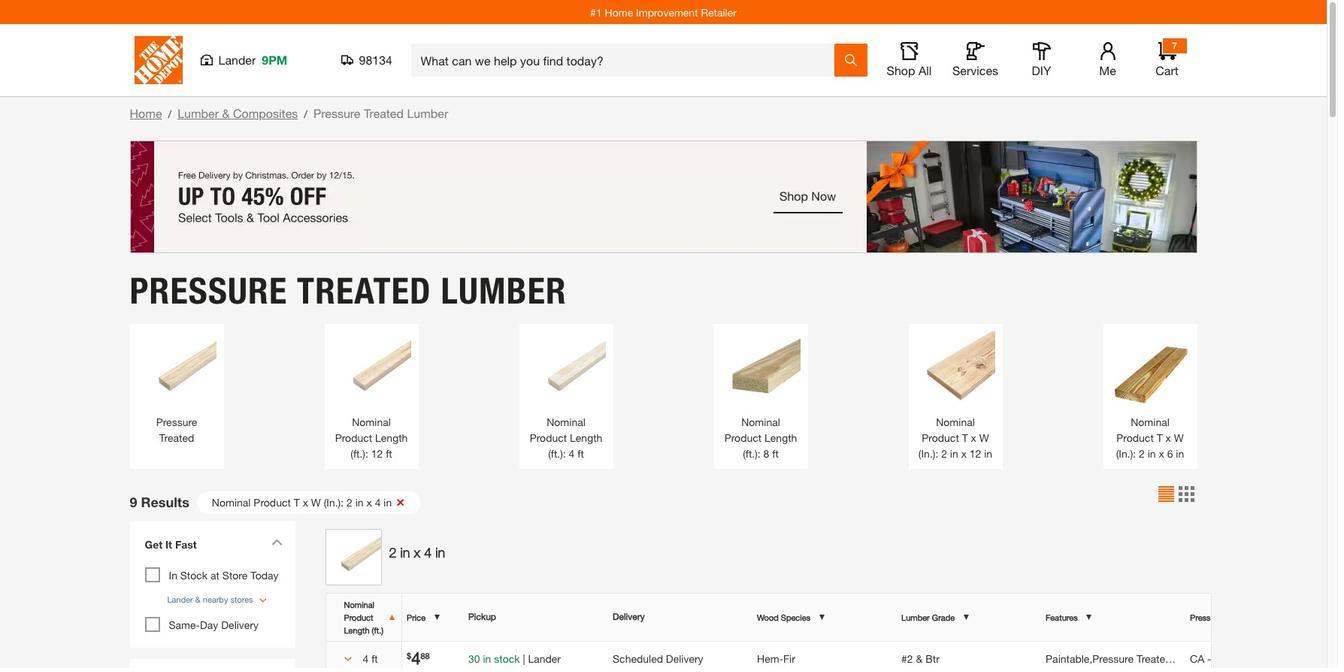 Task type: describe. For each thing, give the bounding box(es) containing it.
(ft.): for 12
[[351, 447, 368, 460]]

today
[[251, 569, 279, 582]]

nominal product t x w (in.): 2 in x 4 in
[[212, 496, 392, 509]]

nominal for nominal product length (ft.)
[[344, 600, 375, 610]]

0 vertical spatial home
[[605, 6, 633, 18]]

retailer
[[701, 6, 737, 18]]

azole
[[1253, 652, 1279, 665]]

at
[[211, 569, 220, 582]]

composites
[[233, 106, 298, 120]]

4 ft
[[363, 652, 378, 665]]

product for nominal product t x w (in.): 2 in x 4 in
[[254, 496, 291, 509]]

#2 & btr
[[902, 652, 940, 665]]

treatment
[[1225, 613, 1261, 622]]

get it fast link
[[137, 529, 288, 564]]

me
[[1100, 63, 1117, 77]]

wood species
[[757, 613, 811, 622]]

treated,stainable
[[1137, 652, 1219, 665]]

nominal product length (ft.): 12 ft link
[[332, 331, 411, 461]]

nominal product t x w (in.): 2 in x 6 in link
[[1111, 331, 1190, 461]]

0 horizontal spatial home
[[130, 106, 162, 120]]

nominal product length (ft.): 4 ft link
[[527, 331, 606, 461]]

it
[[165, 538, 172, 551]]

nominal product length (ft.): 4 ft
[[530, 416, 603, 460]]

hem-fir
[[757, 652, 796, 665]]

nominal product length (ft.): 12 ft image
[[332, 331, 411, 410]]

#1
[[590, 6, 602, 18]]

species
[[781, 613, 811, 622]]

product for nominal product length (ft.)
[[344, 613, 373, 622]]

ft for 8
[[773, 447, 779, 460]]

nearby
[[203, 595, 228, 604]]

pressure treated
[[156, 416, 197, 444]]

2 horizontal spatial delivery
[[666, 652, 704, 665]]

shop all button
[[886, 42, 934, 78]]

home / lumber & composites / pressure treated lumber
[[130, 106, 448, 120]]

8
[[764, 447, 770, 460]]

shop all
[[887, 63, 932, 77]]

4 inside "nominal product length (ft.): 4 ft"
[[569, 447, 575, 460]]

in stock at store today link
[[169, 569, 279, 582]]

fast
[[175, 538, 197, 551]]

price
[[407, 613, 426, 622]]

9pm
[[262, 53, 288, 67]]

results
[[141, 494, 189, 511]]

pickup
[[469, 611, 496, 623]]

nominal for nominal product t x w (in.): 2 in x 6 in
[[1131, 416, 1170, 428]]

88
[[421, 651, 430, 661]]

30
[[469, 652, 480, 665]]

nominal product t x w (in.): 2 in x 6 in
[[1117, 416, 1185, 460]]

4 ft button
[[337, 651, 391, 667]]

in stock at store today
[[169, 569, 279, 582]]

treated for pressure treated
[[159, 431, 194, 444]]

nominal product t x w (in.): 2 in x 4 in button
[[197, 491, 421, 514]]

(ft.): for 4
[[548, 447, 566, 460]]

w for 4
[[311, 496, 321, 509]]

stock
[[494, 652, 520, 665]]

shop
[[887, 63, 916, 77]]

2 vertical spatial lander
[[528, 652, 561, 665]]

product for nominal product t x w (in.): 2 in x 12 in
[[922, 431, 959, 444]]

nominal product length (ft.): 8 ft image
[[722, 331, 801, 410]]

sponsored banner image
[[130, 141, 1198, 253]]

pressure for pressure treated
[[156, 416, 197, 428]]

lander 9pm
[[218, 53, 288, 67]]

chemical
[[1263, 613, 1296, 622]]

length for 8
[[765, 431, 797, 444]]

0 vertical spatial treated
[[364, 106, 404, 120]]

30 in stock | lander
[[469, 652, 561, 665]]

#1 home improvement retailer
[[590, 6, 737, 18]]

2 / from the left
[[304, 108, 308, 120]]

(in.): for nominal product t x w (in.): 2 in x 12 in
[[919, 447, 939, 460]]

same-
[[169, 619, 200, 632]]

all
[[919, 63, 932, 77]]

features
[[1046, 613, 1078, 622]]

lumber & composites link
[[178, 106, 298, 120]]

the home depot logo image
[[134, 36, 182, 84]]

scheduled
[[613, 652, 663, 665]]

(ft.): for 8
[[743, 447, 761, 460]]

6
[[1168, 447, 1174, 460]]

length for 12
[[375, 431, 408, 444]]

get
[[145, 538, 163, 551]]

98134
[[359, 53, 393, 67]]

nominal product t x w (in.): 2 in x 6 in image
[[1111, 331, 1190, 410]]

length inside nominal product length (ft.)
[[344, 625, 370, 635]]

-
[[1208, 652, 1212, 665]]

$
[[407, 651, 412, 661]]

same-day delivery
[[169, 619, 259, 632]]

ft for 4
[[578, 447, 584, 460]]

pressure for pressure treatment chemical
[[1191, 613, 1223, 622]]

0 vertical spatial &
[[222, 106, 230, 120]]

What can we help you find today? search field
[[421, 44, 834, 76]]

2 for 12
[[942, 447, 948, 460]]

|
[[523, 652, 525, 665]]

1 / from the left
[[168, 108, 172, 120]]

lumber grade
[[902, 613, 955, 622]]



Task type: vqa. For each thing, say whether or not it's contained in the screenshot.
rightmost /
yes



Task type: locate. For each thing, give the bounding box(es) containing it.
length inside nominal product length (ft.): 12 ft
[[375, 431, 408, 444]]

0 horizontal spatial lander
[[167, 595, 193, 604]]

(in.): for nominal product t x w (in.): 2 in x 6 in
[[1117, 447, 1137, 460]]

wood
[[757, 613, 779, 622]]

length down nominal product length (ft.): 12 ft image
[[375, 431, 408, 444]]

2 horizontal spatial (ft.):
[[743, 447, 761, 460]]

product inside "nominal product length (ft.): 4 ft"
[[530, 431, 567, 444]]

& left nearby
[[195, 595, 201, 604]]

(in.): inside nominal product t x w (in.): 2 in x 12 in
[[919, 447, 939, 460]]

$ 4 88
[[407, 649, 430, 668]]

/
[[168, 108, 172, 120], [304, 108, 308, 120]]

(in.): inside the nominal product t x w (in.): 2 in x 6 in
[[1117, 447, 1137, 460]]

lander & nearby stores
[[167, 595, 253, 604]]

2 (ft.): from the left
[[548, 447, 566, 460]]

& for lander & nearby stores
[[195, 595, 201, 604]]

1 12 from the left
[[371, 447, 383, 460]]

nominal inside nominal product length (ft.): 12 ft
[[352, 416, 391, 428]]

delivery right scheduled
[[666, 652, 704, 665]]

fir
[[784, 652, 796, 665]]

lander for lander & nearby stores
[[167, 595, 193, 604]]

1 horizontal spatial /
[[304, 108, 308, 120]]

9 results
[[130, 494, 189, 511]]

product for nominal product length (ft.): 12 ft
[[335, 431, 372, 444]]

nominal down nominal product length (ft.): 12 ft image
[[352, 416, 391, 428]]

ft
[[386, 447, 392, 460], [578, 447, 584, 460], [773, 447, 779, 460], [372, 652, 378, 665]]

treated inside pressure treated
[[159, 431, 194, 444]]

1 horizontal spatial (in.):
[[919, 447, 939, 460]]

3 (ft.): from the left
[[743, 447, 761, 460]]

t for 12
[[962, 431, 968, 444]]

nominal product length (ft.): 12 ft
[[335, 416, 408, 460]]

ft for 12
[[386, 447, 392, 460]]

t inside button
[[294, 496, 300, 509]]

(ft.):
[[351, 447, 368, 460], [548, 447, 566, 460], [743, 447, 761, 460]]

12
[[371, 447, 383, 460], [970, 447, 982, 460]]

/ right composites
[[304, 108, 308, 120]]

2 vertical spatial &
[[916, 652, 923, 665]]

hem-
[[757, 652, 784, 665]]

0 horizontal spatial delivery
[[221, 619, 259, 632]]

home right #1
[[605, 6, 633, 18]]

product down nominal product t x w (in.): 2 in x 12 in image
[[922, 431, 959, 444]]

1 horizontal spatial delivery
[[613, 611, 645, 623]]

0 horizontal spatial 12
[[371, 447, 383, 460]]

lander left 9pm
[[218, 53, 256, 67]]

2 horizontal spatial &
[[916, 652, 923, 665]]

0 horizontal spatial t
[[294, 496, 300, 509]]

1 horizontal spatial (ft.):
[[548, 447, 566, 460]]

ft inside nominal product length (ft.): 8 ft
[[773, 447, 779, 460]]

12 inside nominal product length (ft.): 12 ft
[[371, 447, 383, 460]]

nominal product length (ft.): 8 ft link
[[722, 331, 801, 461]]

nominal for nominal product length (ft.): 12 ft
[[352, 416, 391, 428]]

12 inside nominal product t x w (in.): 2 in x 12 in
[[970, 447, 982, 460]]

product down nominal product t x w (in.): 2 in x 6 in image
[[1117, 431, 1154, 444]]

nominal product t x w (in.): 2 in x 12 in image
[[916, 331, 995, 410]]

1 (ft.): from the left
[[351, 447, 368, 460]]

nominal up 8
[[742, 416, 780, 428]]

(ft.): inside "nominal product length (ft.): 4 ft"
[[548, 447, 566, 460]]

(ft.)
[[372, 625, 384, 635]]

ft inside button
[[372, 652, 378, 665]]

same-day delivery link
[[169, 619, 259, 632]]

0 horizontal spatial /
[[168, 108, 172, 120]]

store
[[222, 569, 248, 582]]

nominal up (ft.) at the left
[[344, 600, 375, 610]]

& for #2 & btr
[[916, 652, 923, 665]]

nominal for nominal product length (ft.): 4 ft
[[547, 416, 586, 428]]

home link
[[130, 106, 162, 120]]

1 vertical spatial &
[[195, 595, 201, 604]]

pressure treated image
[[137, 331, 216, 410]]

nominal for nominal product length (ft.): 8 ft
[[742, 416, 780, 428]]

grade
[[932, 613, 955, 622]]

pressure
[[314, 106, 361, 120], [130, 269, 287, 312], [156, 416, 197, 428], [1191, 613, 1223, 622]]

t inside the nominal product t x w (in.): 2 in x 6 in
[[1157, 431, 1163, 444]]

cart 7
[[1156, 40, 1179, 77]]

98134 button
[[341, 53, 393, 68]]

pressure treated lumber
[[130, 269, 567, 312]]

stock
[[180, 569, 208, 582]]

0 vertical spatial lander
[[218, 53, 256, 67]]

in
[[169, 569, 177, 582]]

diy
[[1032, 63, 1052, 77]]

treated for pressure treated lumber
[[297, 269, 432, 312]]

nominal for nominal product t x w (in.): 2 in x 4 in
[[212, 496, 251, 509]]

length for 4
[[570, 431, 603, 444]]

nominal product length (ft.): 4 ft image
[[527, 331, 606, 410]]

nominal up get it fast link
[[212, 496, 251, 509]]

2 horizontal spatial t
[[1157, 431, 1163, 444]]

caret icon image
[[271, 539, 282, 546]]

(ft.): inside nominal product length (ft.): 12 ft
[[351, 447, 368, 460]]

product up caret icon
[[254, 496, 291, 509]]

diy button
[[1018, 42, 1066, 78]]

pressure treatment chemical
[[1191, 613, 1296, 622]]

https://images.thdstatic.com/productimages/4f6b481e d93a 42d2 835d 739c7b26a3f5/svn/brown prowood decking 106147 64_100.jpg image
[[325, 529, 382, 585]]

length inside nominal product length (ft.): 8 ft
[[765, 431, 797, 444]]

get it fast
[[145, 538, 197, 551]]

me button
[[1084, 42, 1132, 78]]

product for nominal product t x w (in.): 2 in x 6 in
[[1117, 431, 1154, 444]]

nominal up 6
[[1131, 416, 1170, 428]]

1 horizontal spatial lander
[[218, 53, 256, 67]]

scheduled delivery
[[613, 652, 704, 665]]

btr
[[926, 652, 940, 665]]

services button
[[952, 42, 1000, 78]]

(in.): for nominal product t x w (in.): 2 in x 4 in
[[324, 496, 344, 509]]

t for 4
[[294, 496, 300, 509]]

2 inside button
[[347, 496, 353, 509]]

1 horizontal spatial 12
[[970, 447, 982, 460]]

delivery up scheduled
[[613, 611, 645, 623]]

ft inside "nominal product length (ft.): 4 ft"
[[578, 447, 584, 460]]

product inside button
[[254, 496, 291, 509]]

x
[[971, 431, 977, 444], [1166, 431, 1172, 444], [962, 447, 967, 460], [1159, 447, 1165, 460], [303, 496, 308, 509], [367, 496, 372, 509], [414, 545, 421, 561]]

0 horizontal spatial &
[[195, 595, 201, 604]]

/ right home link
[[168, 108, 172, 120]]

(ft.): inside nominal product length (ft.): 8 ft
[[743, 447, 761, 460]]

nominal inside nominal product length (ft.): 8 ft
[[742, 416, 780, 428]]

0 horizontal spatial (in.):
[[324, 496, 344, 509]]

length left (ft.) at the left
[[344, 625, 370, 635]]

nominal down nominal product length (ft.): 4 ft 'image'
[[547, 416, 586, 428]]

2 horizontal spatial lander
[[528, 652, 561, 665]]

t
[[962, 431, 968, 444], [1157, 431, 1163, 444], [294, 496, 300, 509]]

lander down in
[[167, 595, 193, 604]]

ca - copper azole
[[1191, 652, 1279, 665]]

pressure treated link
[[137, 331, 216, 446]]

ca
[[1191, 652, 1205, 665]]

&
[[222, 106, 230, 120], [195, 595, 201, 604], [916, 652, 923, 665]]

product inside nominal product length (ft.): 12 ft
[[335, 431, 372, 444]]

2 for 6
[[1139, 447, 1145, 460]]

2 horizontal spatial (in.):
[[1117, 447, 1137, 460]]

copper
[[1215, 652, 1250, 665]]

lander
[[218, 53, 256, 67], [167, 595, 193, 604], [528, 652, 561, 665]]

1 horizontal spatial t
[[962, 431, 968, 444]]

0 horizontal spatial w
[[311, 496, 321, 509]]

w inside the nominal product t x w (in.): 2 in x 6 in
[[1175, 431, 1184, 444]]

ft inside nominal product length (ft.): 12 ft
[[386, 447, 392, 460]]

2 vertical spatial treated
[[159, 431, 194, 444]]

2 inside the nominal product t x w (in.): 2 in x 6 in
[[1139, 447, 1145, 460]]

2 horizontal spatial w
[[1175, 431, 1184, 444]]

improvement
[[636, 6, 698, 18]]

delivery down stores
[[221, 619, 259, 632]]

1 horizontal spatial &
[[222, 106, 230, 120]]

(in.): inside button
[[324, 496, 344, 509]]

product up (ft.) at the left
[[344, 613, 373, 622]]

product down nominal product length (ft.): 4 ft 'image'
[[530, 431, 567, 444]]

nominal inside "nominal product length (ft.): 4 ft"
[[547, 416, 586, 428]]

caret image
[[344, 656, 352, 663]]

nominal product t x w (in.): 2 in x 12 in link
[[916, 331, 995, 461]]

pressure for pressure treated lumber
[[130, 269, 287, 312]]

nominal inside nominal product t x w (in.): 2 in x 12 in
[[936, 416, 975, 428]]

length inside "nominal product length (ft.): 4 ft"
[[570, 431, 603, 444]]

nominal inside button
[[212, 496, 251, 509]]

& right #2
[[916, 652, 923, 665]]

1 horizontal spatial w
[[980, 431, 990, 444]]

2 12 from the left
[[970, 447, 982, 460]]

day
[[200, 619, 218, 632]]

nominal for nominal product t x w (in.): 2 in x 12 in
[[936, 416, 975, 428]]

w for 12
[[980, 431, 990, 444]]

w inside nominal product t x w (in.): 2 in x 12 in
[[980, 431, 990, 444]]

length down nominal product length (ft.): 4 ft 'image'
[[570, 431, 603, 444]]

product inside nominal product length (ft.): 8 ft
[[725, 431, 762, 444]]

nominal product t x w (in.): 2 in x 12 in
[[919, 416, 993, 460]]

1 vertical spatial home
[[130, 106, 162, 120]]

lander right |
[[528, 652, 561, 665]]

lumber
[[178, 106, 219, 120], [407, 106, 448, 120], [441, 269, 567, 312], [902, 613, 930, 622]]

delivery
[[613, 611, 645, 623], [221, 619, 259, 632], [666, 652, 704, 665]]

#2
[[902, 652, 913, 665]]

length up 8
[[765, 431, 797, 444]]

2 in x 4 in
[[389, 545, 445, 561]]

product inside nominal product t x w (in.): 2 in x 12 in
[[922, 431, 959, 444]]

cart
[[1156, 63, 1179, 77]]

lander for lander 9pm
[[218, 53, 256, 67]]

9
[[130, 494, 137, 511]]

product inside nominal product length (ft.)
[[344, 613, 373, 622]]

stores
[[230, 595, 253, 604]]

home down the home depot logo
[[130, 106, 162, 120]]

w
[[980, 431, 990, 444], [1175, 431, 1184, 444], [311, 496, 321, 509]]

1 vertical spatial treated
[[297, 269, 432, 312]]

1 horizontal spatial home
[[605, 6, 633, 18]]

product
[[335, 431, 372, 444], [530, 431, 567, 444], [725, 431, 762, 444], [922, 431, 959, 444], [1117, 431, 1154, 444], [254, 496, 291, 509], [344, 613, 373, 622]]

2 for 4
[[347, 496, 353, 509]]

0 horizontal spatial (ft.):
[[351, 447, 368, 460]]

w for 6
[[1175, 431, 1184, 444]]

product for nominal product length (ft.): 4 ft
[[530, 431, 567, 444]]

nominal product length (ft.)
[[344, 600, 384, 635]]

paintable,pressure treated,stainable
[[1046, 652, 1219, 665]]

2 inside nominal product t x w (in.): 2 in x 12 in
[[942, 447, 948, 460]]

product for nominal product length (ft.): 8 ft
[[725, 431, 762, 444]]

paintable,pressure
[[1046, 652, 1134, 665]]

nominal product length (ft.): 8 ft
[[725, 416, 797, 460]]

w inside button
[[311, 496, 321, 509]]

t for 6
[[1157, 431, 1163, 444]]

nominal down nominal product t x w (in.): 2 in x 12 in image
[[936, 416, 975, 428]]

7
[[1173, 40, 1178, 51]]

nominal inside the nominal product t x w (in.): 2 in x 6 in
[[1131, 416, 1170, 428]]

1 vertical spatial lander
[[167, 595, 193, 604]]

product down nominal product length (ft.): 8 ft image
[[725, 431, 762, 444]]

product inside the nominal product t x w (in.): 2 in x 6 in
[[1117, 431, 1154, 444]]

t inside nominal product t x w (in.): 2 in x 12 in
[[962, 431, 968, 444]]

nominal inside nominal product length (ft.)
[[344, 600, 375, 610]]

product down nominal product length (ft.): 12 ft image
[[335, 431, 372, 444]]

services
[[953, 63, 999, 77]]

& left composites
[[222, 106, 230, 120]]



